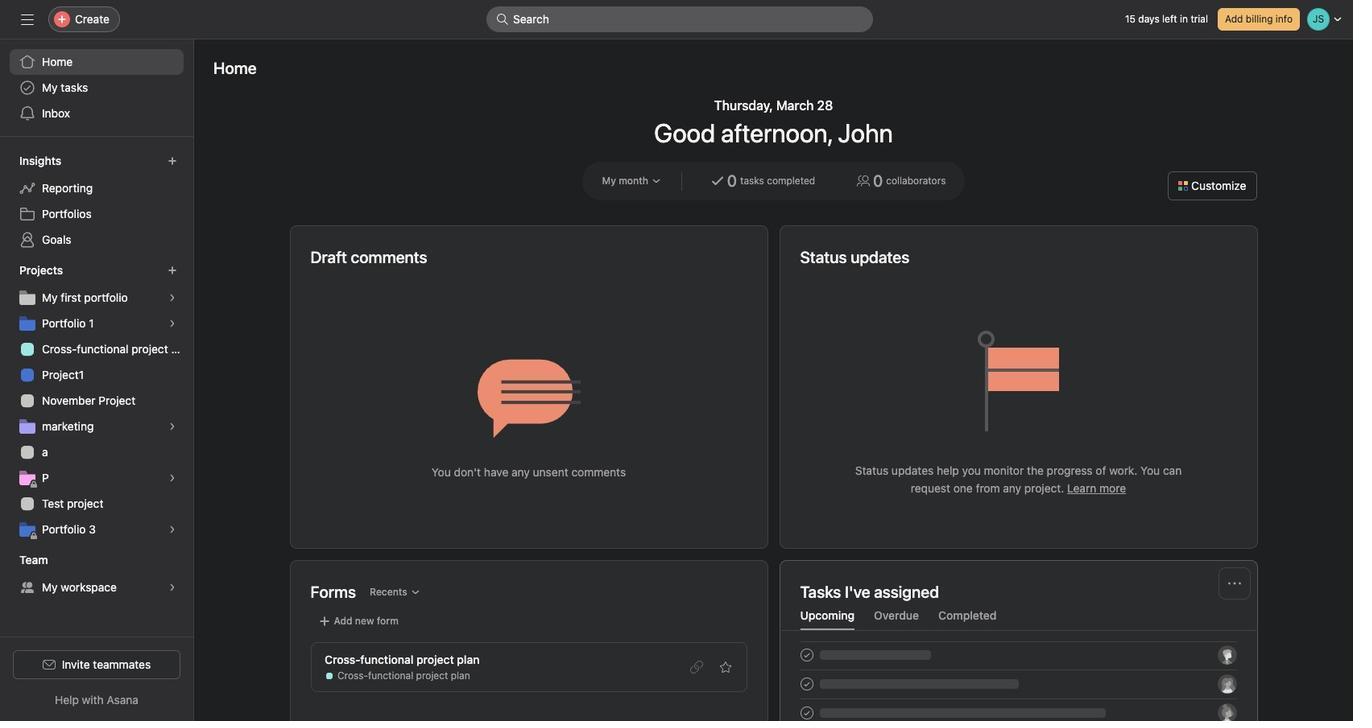 Task type: locate. For each thing, give the bounding box(es) containing it.
prominent image
[[496, 13, 509, 26]]

list box
[[487, 6, 873, 32]]

copy form link image
[[690, 662, 703, 674]]

projects element
[[0, 256, 193, 546]]

see details, portfolio 1 image
[[168, 319, 177, 329]]

see details, p image
[[168, 474, 177, 483]]

global element
[[0, 39, 193, 136]]

new project or portfolio image
[[168, 266, 177, 276]]

see details, marketing image
[[168, 422, 177, 432]]

add to favorites image
[[719, 662, 732, 674]]

teams element
[[0, 546, 193, 604]]

see details, portfolio 3 image
[[168, 525, 177, 535]]



Task type: describe. For each thing, give the bounding box(es) containing it.
insights element
[[0, 147, 193, 256]]

see details, my workspace image
[[168, 583, 177, 593]]

see details, my first portfolio image
[[168, 293, 177, 303]]

hide sidebar image
[[21, 13, 34, 26]]

new insights image
[[168, 156, 177, 166]]



Task type: vqa. For each thing, say whether or not it's contained in the screenshot.
Mark complete image to the bottom
no



